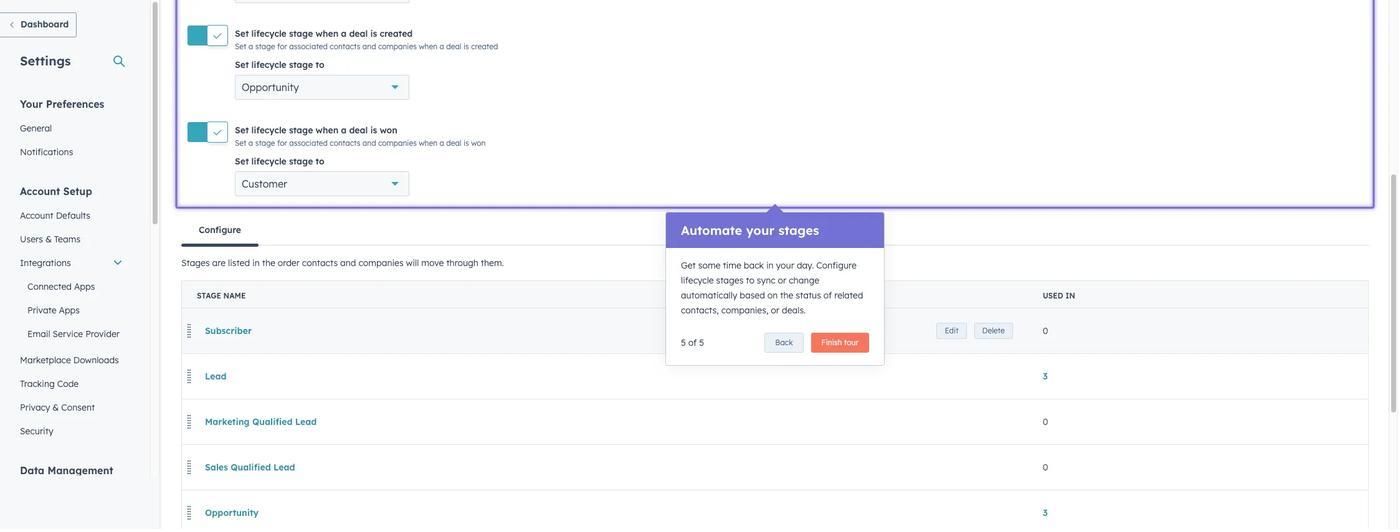 Task type: describe. For each thing, give the bounding box(es) containing it.
3 button for opportunity
[[1043, 508, 1048, 519]]

delete button
[[975, 323, 1013, 339]]

opportunity inside button
[[205, 508, 259, 519]]

& for privacy
[[53, 402, 59, 413]]

some
[[699, 260, 721, 271]]

associated for customer
[[289, 139, 328, 148]]

set lifecycle stage when a deal is won set a stage for associated contacts and companies when a deal is won
[[235, 125, 486, 148]]

automate
[[681, 223, 743, 238]]

get
[[681, 260, 696, 271]]

used in
[[1043, 291, 1076, 301]]

your inside get some time back in your day. configure lifecycle stages to sync or change automatically based on the status of related contacts, companies, or deals.
[[776, 260, 795, 271]]

sales qualified lead button
[[197, 455, 303, 480]]

finish
[[822, 338, 842, 347]]

0 vertical spatial lead
[[205, 371, 227, 382]]

subscriber
[[205, 326, 252, 337]]

private apps
[[27, 305, 80, 316]]

service
[[53, 329, 83, 340]]

to for opportunity
[[316, 59, 325, 70]]

privacy & consent link
[[12, 396, 130, 420]]

setup
[[63, 185, 92, 198]]

notifications link
[[12, 140, 130, 164]]

qualified for marketing
[[252, 417, 293, 428]]

1 vertical spatial or
[[771, 305, 780, 316]]

general link
[[12, 117, 130, 140]]

notifications
[[20, 146, 73, 158]]

order
[[278, 258, 300, 269]]

tracking code
[[20, 378, 79, 390]]

private apps link
[[12, 299, 130, 322]]

settings
[[20, 53, 71, 69]]

email service provider link
[[12, 322, 130, 346]]

security
[[20, 426, 53, 437]]

contacts for opportunity
[[330, 42, 361, 51]]

0 horizontal spatial your
[[746, 223, 775, 238]]

marketing qualified lead
[[205, 417, 317, 428]]

privacy
[[20, 402, 50, 413]]

contacts,
[[681, 305, 719, 316]]

the inside get some time back in your day. configure lifecycle stages to sync or change automatically based on the status of related contacts, companies, or deals.
[[781, 290, 794, 301]]

account setup
[[20, 185, 92, 198]]

move
[[422, 258, 444, 269]]

marketing qualified lead button
[[197, 410, 325, 435]]

finish tour button
[[811, 333, 870, 353]]

automatically
[[681, 290, 738, 301]]

6 set from the top
[[235, 156, 249, 167]]

integrations button
[[12, 251, 130, 275]]

contacts for customer
[[330, 139, 361, 148]]

based
[[740, 290, 765, 301]]

apps for connected apps
[[74, 281, 95, 292]]

to inside get some time back in your day. configure lifecycle stages to sync or change automatically based on the status of related contacts, companies, or deals.
[[746, 275, 755, 286]]

dashboard
[[21, 19, 69, 30]]

email service provider
[[27, 329, 120, 340]]

to for customer
[[316, 156, 325, 167]]

users & teams link
[[12, 228, 130, 251]]

marketplace downloads
[[20, 355, 119, 366]]

0 horizontal spatial created
[[380, 28, 413, 39]]

5 set from the top
[[235, 139, 247, 148]]

back
[[776, 338, 793, 347]]

time
[[723, 260, 742, 271]]

0 horizontal spatial of
[[689, 337, 697, 348]]

delete
[[983, 326, 1005, 336]]

tour
[[845, 338, 859, 347]]

connected
[[27, 281, 72, 292]]

preferences
[[46, 98, 104, 110]]

data management
[[20, 464, 113, 477]]

connected apps link
[[12, 275, 130, 299]]

qualified for sales
[[231, 462, 271, 473]]

companies for opportunity
[[378, 42, 417, 51]]

4 set from the top
[[235, 125, 249, 136]]

stages
[[181, 258, 210, 269]]

dashboard link
[[0, 12, 77, 37]]

stages inside get some time back in your day. configure lifecycle stages to sync or change automatically based on the status of related contacts, companies, or deals.
[[717, 275, 744, 286]]

marketplace
[[20, 355, 71, 366]]

automate your stages
[[681, 223, 820, 238]]

opportunity inside popup button
[[242, 81, 299, 94]]

users & teams
[[20, 234, 80, 245]]

5 of 5
[[681, 337, 705, 348]]

2 5 from the left
[[700, 337, 705, 348]]

defaults
[[56, 210, 90, 221]]

0 vertical spatial won
[[380, 125, 398, 136]]

stage
[[197, 291, 221, 301]]

configure inside get some time back in your day. configure lifecycle stages to sync or change automatically based on the status of related contacts, companies, or deals.
[[817, 260, 857, 271]]

edit
[[945, 326, 959, 336]]

private
[[27, 305, 56, 316]]

security link
[[12, 420, 130, 443]]

downloads
[[73, 355, 119, 366]]

change
[[789, 275, 820, 286]]

0 for sales qualified lead
[[1043, 462, 1049, 473]]

code
[[57, 378, 79, 390]]

3 for lead
[[1043, 371, 1048, 382]]

will
[[406, 258, 419, 269]]

account setup element
[[12, 185, 130, 443]]

used
[[1043, 291, 1064, 301]]

back button
[[765, 333, 804, 353]]

and for opportunity
[[363, 42, 376, 51]]

for for customer
[[277, 139, 287, 148]]

on
[[768, 290, 778, 301]]

consent
[[61, 402, 95, 413]]

integrations
[[20, 257, 71, 269]]

general
[[20, 123, 52, 134]]

1 5 from the left
[[681, 337, 686, 348]]

management
[[47, 464, 113, 477]]

2 vertical spatial contacts
[[302, 258, 338, 269]]

finish tour
[[822, 338, 859, 347]]

data
[[20, 464, 44, 477]]

teams
[[54, 234, 80, 245]]

3 button for lead
[[1043, 371, 1048, 382]]

0 horizontal spatial in
[[253, 258, 260, 269]]

name
[[224, 291, 246, 301]]

in inside get some time back in your day. configure lifecycle stages to sync or change automatically based on the status of related contacts, companies, or deals.
[[767, 260, 774, 271]]

companies for customer
[[378, 139, 417, 148]]

marketplace downloads link
[[12, 348, 130, 372]]

and for customer
[[363, 139, 376, 148]]



Task type: locate. For each thing, give the bounding box(es) containing it.
2 vertical spatial 0
[[1043, 462, 1049, 473]]

& for users
[[45, 234, 52, 245]]

companies inside set lifecycle stage when a deal is won set a stage for associated contacts and companies when a deal is won
[[378, 139, 417, 148]]

qualified right marketing
[[252, 417, 293, 428]]

1 horizontal spatial created
[[471, 42, 498, 51]]

subscriber button
[[197, 319, 260, 344]]

2 vertical spatial and
[[340, 258, 356, 269]]

edit button
[[937, 323, 967, 339]]

0 horizontal spatial 5
[[681, 337, 686, 348]]

for up opportunity popup button
[[277, 42, 287, 51]]

companies inside set lifecycle stage when a deal is created set a stage for associated contacts and companies when a deal is created
[[378, 42, 417, 51]]

opportunity button
[[197, 501, 267, 526]]

your preferences
[[20, 98, 104, 110]]

for inside set lifecycle stage when a deal is created set a stage for associated contacts and companies when a deal is created
[[277, 42, 287, 51]]

5
[[681, 337, 686, 348], [700, 337, 705, 348]]

apps up service
[[59, 305, 80, 316]]

to up customer popup button
[[316, 156, 325, 167]]

0 horizontal spatial &
[[45, 234, 52, 245]]

lifecycle
[[252, 28, 287, 39], [252, 59, 287, 70], [252, 125, 287, 136], [252, 156, 287, 167], [681, 275, 714, 286]]

apps for private apps
[[59, 305, 80, 316]]

0 vertical spatial configure
[[199, 225, 241, 236]]

set lifecycle stage to for opportunity
[[235, 59, 325, 70]]

0 vertical spatial associated
[[289, 42, 328, 51]]

or down on
[[771, 305, 780, 316]]

1 vertical spatial qualified
[[231, 462, 271, 473]]

1 horizontal spatial the
[[781, 290, 794, 301]]

to up opportunity popup button
[[316, 59, 325, 70]]

contacts inside set lifecycle stage when a deal is won set a stage for associated contacts and companies when a deal is won
[[330, 139, 361, 148]]

0 vertical spatial &
[[45, 234, 52, 245]]

tab panel
[[181, 245, 1370, 529]]

associated inside set lifecycle stage when a deal is won set a stage for associated contacts and companies when a deal is won
[[289, 139, 328, 148]]

0 vertical spatial account
[[20, 185, 60, 198]]

for for opportunity
[[277, 42, 287, 51]]

0 vertical spatial or
[[778, 275, 787, 286]]

configure
[[199, 225, 241, 236], [817, 260, 857, 271]]

0 vertical spatial and
[[363, 42, 376, 51]]

3
[[1043, 371, 1048, 382], [1043, 508, 1048, 519]]

0 vertical spatial set lifecycle stage to
[[235, 59, 325, 70]]

1 vertical spatial stages
[[717, 275, 744, 286]]

1 vertical spatial 3 button
[[1043, 508, 1048, 519]]

deals.
[[782, 305, 806, 316]]

1 set lifecycle stage to from the top
[[235, 59, 325, 70]]

& inside privacy & consent link
[[53, 402, 59, 413]]

your
[[20, 98, 43, 110]]

and inside set lifecycle stage when a deal is won set a stage for associated contacts and companies when a deal is won
[[363, 139, 376, 148]]

0 vertical spatial stages
[[779, 223, 820, 238]]

customer
[[242, 178, 287, 190]]

stages are listed in the order contacts and companies will move through them.
[[181, 258, 504, 269]]

the
[[262, 258, 275, 269], [781, 290, 794, 301]]

a
[[341, 28, 347, 39], [249, 42, 253, 51], [440, 42, 444, 51], [341, 125, 347, 136], [249, 139, 253, 148], [440, 139, 444, 148]]

opportunity
[[242, 81, 299, 94], [205, 508, 259, 519]]

to up based
[[746, 275, 755, 286]]

0 vertical spatial opportunity
[[242, 81, 299, 94]]

1 horizontal spatial &
[[53, 402, 59, 413]]

associated inside set lifecycle stage when a deal is created set a stage for associated contacts and companies when a deal is created
[[289, 42, 328, 51]]

1 associated from the top
[[289, 42, 328, 51]]

configure up are
[[199, 225, 241, 236]]

associated up opportunity popup button
[[289, 42, 328, 51]]

qualified inside "marketing qualified lead" button
[[252, 417, 293, 428]]

0 vertical spatial to
[[316, 59, 325, 70]]

set lifecycle stage to
[[235, 59, 325, 70], [235, 156, 325, 167]]

0 vertical spatial created
[[380, 28, 413, 39]]

0 vertical spatial for
[[277, 42, 287, 51]]

3 button
[[1043, 371, 1048, 382], [1043, 508, 1048, 519]]

your up back
[[746, 223, 775, 238]]

the inside tab panel
[[262, 258, 275, 269]]

1 vertical spatial configure
[[817, 260, 857, 271]]

1 3 button from the top
[[1043, 371, 1048, 382]]

0 vertical spatial of
[[824, 290, 832, 301]]

0 vertical spatial 3 button
[[1043, 371, 1048, 382]]

of down contacts,
[[689, 337, 697, 348]]

1 horizontal spatial stages
[[779, 223, 820, 238]]

1 set from the top
[[235, 28, 249, 39]]

sales qualified lead
[[205, 462, 295, 473]]

2 set from the top
[[235, 42, 247, 51]]

set lifecycle stage to for customer
[[235, 156, 325, 167]]

1 horizontal spatial of
[[824, 290, 832, 301]]

companies,
[[722, 305, 769, 316]]

stage
[[289, 28, 313, 39], [255, 42, 275, 51], [289, 59, 313, 70], [289, 125, 313, 136], [255, 139, 275, 148], [289, 156, 313, 167]]

stage name
[[197, 291, 246, 301]]

3 set from the top
[[235, 59, 249, 70]]

1 vertical spatial your
[[776, 260, 795, 271]]

1 vertical spatial to
[[316, 156, 325, 167]]

the left order
[[262, 258, 275, 269]]

day.
[[797, 260, 814, 271]]

0 horizontal spatial stages
[[717, 275, 744, 286]]

connected apps
[[27, 281, 95, 292]]

for up customer at the left
[[277, 139, 287, 148]]

& right users
[[45, 234, 52, 245]]

2 3 from the top
[[1043, 508, 1048, 519]]

or
[[778, 275, 787, 286], [771, 305, 780, 316]]

in right used
[[1066, 291, 1076, 301]]

or right 'sync'
[[778, 275, 787, 286]]

the right on
[[781, 290, 794, 301]]

2 0 from the top
[[1043, 417, 1049, 428]]

lead button
[[197, 364, 235, 389]]

related
[[835, 290, 864, 301]]

your left day.
[[776, 260, 795, 271]]

sync
[[757, 275, 776, 286]]

configure link
[[181, 215, 259, 247]]

stages up day.
[[779, 223, 820, 238]]

apps
[[74, 281, 95, 292], [59, 305, 80, 316]]

0 horizontal spatial configure
[[199, 225, 241, 236]]

0 vertical spatial the
[[262, 258, 275, 269]]

tracking
[[20, 378, 55, 390]]

1 horizontal spatial won
[[471, 139, 486, 148]]

1 vertical spatial set lifecycle stage to
[[235, 156, 325, 167]]

account up "account defaults"
[[20, 185, 60, 198]]

0 vertical spatial companies
[[378, 42, 417, 51]]

status
[[796, 290, 822, 301]]

users
[[20, 234, 43, 245]]

1 vertical spatial and
[[363, 139, 376, 148]]

your
[[746, 223, 775, 238], [776, 260, 795, 271]]

1 vertical spatial lead
[[295, 417, 317, 428]]

and
[[363, 42, 376, 51], [363, 139, 376, 148], [340, 258, 356, 269]]

apps up private apps link
[[74, 281, 95, 292]]

0 vertical spatial your
[[746, 223, 775, 238]]

set lifecycle stage to up opportunity popup button
[[235, 59, 325, 70]]

contacts up opportunity popup button
[[330, 42, 361, 51]]

configure inside 'link'
[[199, 225, 241, 236]]

are
[[212, 258, 226, 269]]

1 horizontal spatial in
[[767, 260, 774, 271]]

2 vertical spatial lead
[[274, 462, 295, 473]]

lifecycle inside set lifecycle stage when a deal is won set a stage for associated contacts and companies when a deal is won
[[252, 125, 287, 136]]

in right listed
[[253, 258, 260, 269]]

1 vertical spatial apps
[[59, 305, 80, 316]]

1 vertical spatial contacts
[[330, 139, 361, 148]]

configure right day.
[[817, 260, 857, 271]]

opportunity button
[[235, 75, 410, 100]]

lifecycle inside set lifecycle stage when a deal is created set a stage for associated contacts and companies when a deal is created
[[252, 28, 287, 39]]

stages down time
[[717, 275, 744, 286]]

1 vertical spatial 3
[[1043, 508, 1048, 519]]

2 vertical spatial companies
[[359, 258, 404, 269]]

listed
[[228, 258, 250, 269]]

1 vertical spatial the
[[781, 290, 794, 301]]

2 for from the top
[[277, 139, 287, 148]]

1 vertical spatial &
[[53, 402, 59, 413]]

1 account from the top
[[20, 185, 60, 198]]

0
[[1043, 326, 1049, 337], [1043, 417, 1049, 428], [1043, 462, 1049, 473]]

in up 'sync'
[[767, 260, 774, 271]]

2 horizontal spatial in
[[1066, 291, 1076, 301]]

1 horizontal spatial configure
[[817, 260, 857, 271]]

lifecycle inside get some time back in your day. configure lifecycle stages to sync or change automatically based on the status of related contacts, companies, or deals.
[[681, 275, 714, 286]]

1 vertical spatial companies
[[378, 139, 417, 148]]

1 vertical spatial 0
[[1043, 417, 1049, 428]]

& right privacy
[[53, 402, 59, 413]]

provider
[[85, 329, 120, 340]]

2 account from the top
[[20, 210, 53, 221]]

lead
[[205, 371, 227, 382], [295, 417, 317, 428], [274, 462, 295, 473]]

contacts inside set lifecycle stage when a deal is created set a stage for associated contacts and companies when a deal is created
[[330, 42, 361, 51]]

account
[[20, 185, 60, 198], [20, 210, 53, 221]]

1 horizontal spatial 5
[[700, 337, 705, 348]]

0 horizontal spatial won
[[380, 125, 398, 136]]

contacts up customer popup button
[[330, 139, 361, 148]]

tab panel containing stages are listed in the order contacts and companies will move through them.
[[181, 245, 1370, 529]]

your preferences element
[[12, 97, 130, 164]]

account up users
[[20, 210, 53, 221]]

qualified right sales
[[231, 462, 271, 473]]

1 vertical spatial account
[[20, 210, 53, 221]]

1 vertical spatial created
[[471, 42, 498, 51]]

2 associated from the top
[[289, 139, 328, 148]]

0 vertical spatial apps
[[74, 281, 95, 292]]

associated for opportunity
[[289, 42, 328, 51]]

2 3 button from the top
[[1043, 508, 1048, 519]]

1 vertical spatial associated
[[289, 139, 328, 148]]

1 for from the top
[[277, 42, 287, 51]]

deal
[[349, 28, 368, 39], [446, 42, 462, 51], [349, 125, 368, 136], [446, 139, 462, 148]]

2 vertical spatial to
[[746, 275, 755, 286]]

qualified inside sales qualified lead button
[[231, 462, 271, 473]]

of inside get some time back in your day. configure lifecycle stages to sync or change automatically based on the status of related contacts, companies, or deals.
[[824, 290, 832, 301]]

account defaults
[[20, 210, 90, 221]]

1 0 from the top
[[1043, 326, 1049, 337]]

associated up customer popup button
[[289, 139, 328, 148]]

account defaults link
[[12, 204, 130, 228]]

set lifecycle stage when a deal is created set a stage for associated contacts and companies when a deal is created
[[235, 28, 498, 51]]

1 vertical spatial of
[[689, 337, 697, 348]]

2 set lifecycle stage to from the top
[[235, 156, 325, 167]]

0 vertical spatial contacts
[[330, 42, 361, 51]]

0 vertical spatial qualified
[[252, 417, 293, 428]]

1 vertical spatial for
[[277, 139, 287, 148]]

&
[[45, 234, 52, 245], [53, 402, 59, 413]]

to
[[316, 59, 325, 70], [316, 156, 325, 167], [746, 275, 755, 286]]

marketing
[[205, 417, 250, 428]]

stages
[[779, 223, 820, 238], [717, 275, 744, 286]]

lead for marketing qualified lead
[[295, 417, 317, 428]]

email
[[27, 329, 50, 340]]

back
[[744, 260, 764, 271]]

contacts right order
[[302, 258, 338, 269]]

0 horizontal spatial the
[[262, 258, 275, 269]]

3 for opportunity
[[1043, 508, 1048, 519]]

in
[[253, 258, 260, 269], [767, 260, 774, 271], [1066, 291, 1076, 301]]

and inside set lifecycle stage when a deal is created set a stage for associated contacts and companies when a deal is created
[[363, 42, 376, 51]]

1 vertical spatial opportunity
[[205, 508, 259, 519]]

of right status
[[824, 290, 832, 301]]

1 horizontal spatial your
[[776, 260, 795, 271]]

0 for marketing qualified lead
[[1043, 417, 1049, 428]]

for
[[277, 42, 287, 51], [277, 139, 287, 148]]

set lifecycle stage to up customer at the left
[[235, 156, 325, 167]]

won
[[380, 125, 398, 136], [471, 139, 486, 148]]

1 vertical spatial won
[[471, 139, 486, 148]]

account for account setup
[[20, 185, 60, 198]]

for inside set lifecycle stage when a deal is won set a stage for associated contacts and companies when a deal is won
[[277, 139, 287, 148]]

created
[[380, 28, 413, 39], [471, 42, 498, 51]]

1 3 from the top
[[1043, 371, 1048, 382]]

privacy & consent
[[20, 402, 95, 413]]

lead for sales qualified lead
[[274, 462, 295, 473]]

3 0 from the top
[[1043, 462, 1049, 473]]

account for account defaults
[[20, 210, 53, 221]]

0 vertical spatial 3
[[1043, 371, 1048, 382]]

& inside the "users & teams" 'link'
[[45, 234, 52, 245]]

0 vertical spatial 0
[[1043, 326, 1049, 337]]

sales
[[205, 462, 228, 473]]

through
[[447, 258, 479, 269]]



Task type: vqa. For each thing, say whether or not it's contained in the screenshot.
Template
no



